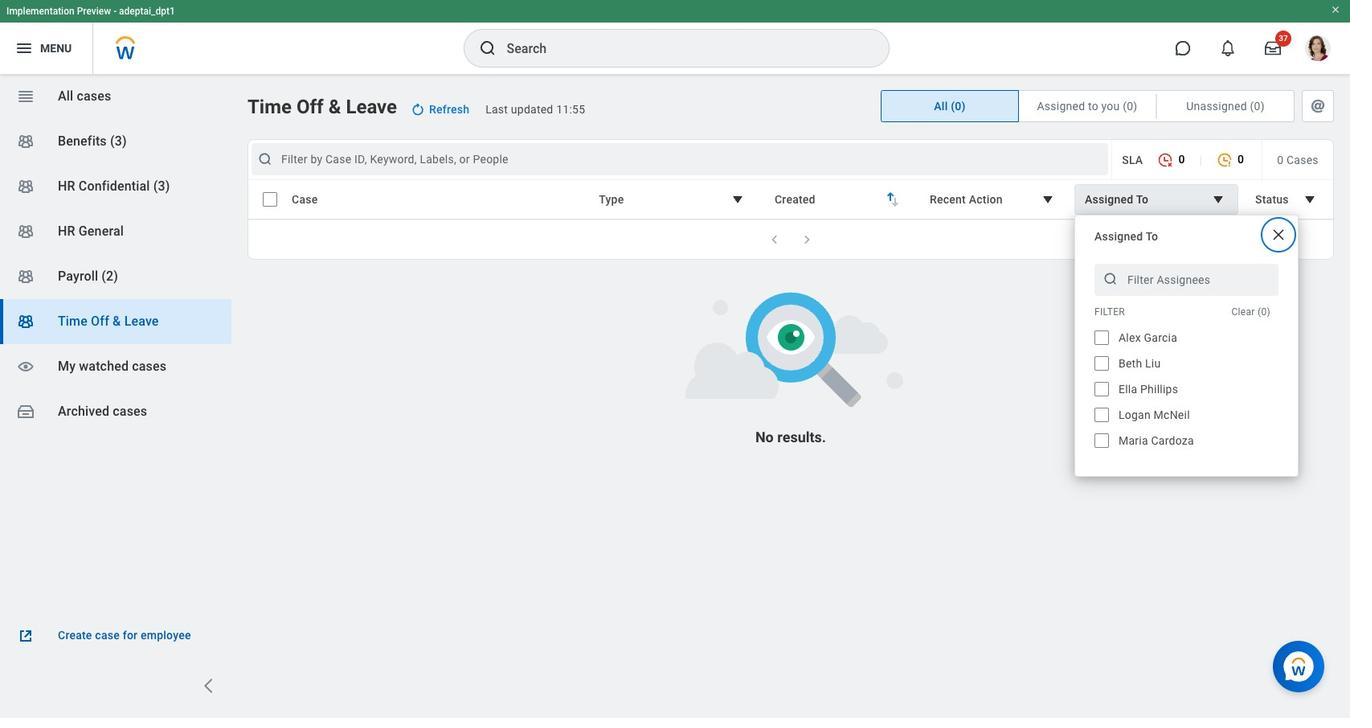 Task type: locate. For each thing, give the bounding box(es) containing it.
0 horizontal spatial (3)
[[110, 133, 127, 149]]

clock x image
[[1158, 152, 1174, 168]]

my watched cases
[[58, 359, 167, 374]]

contact card matrix manager image inside 'benefits (3)' link
[[16, 132, 35, 151]]

time
[[248, 96, 292, 118], [58, 314, 88, 329]]

2 contact card matrix manager image from the top
[[16, 222, 35, 241]]

1 horizontal spatial list
[[1095, 328, 1279, 450]]

hr for hr general
[[58, 224, 75, 239]]

caret down image right status at the right top of the page
[[1301, 190, 1320, 209]]

assigned left to
[[1038, 100, 1086, 113]]

2 caret down image from the left
[[1301, 190, 1320, 209]]

1 caret down image from the left
[[728, 190, 748, 209]]

maria cardoza
[[1119, 434, 1195, 447]]

cases for all cases
[[77, 88, 111, 104]]

3 contact card matrix manager image from the top
[[16, 267, 35, 286]]

implementation preview -   adeptai_dpt1
[[6, 6, 175, 17]]

assigned to down sla
[[1085, 193, 1149, 206]]

1 contact card matrix manager image from the top
[[16, 132, 35, 151]]

1 horizontal spatial search image
[[1103, 271, 1119, 287]]

create case for employee
[[58, 629, 191, 642]]

alex
[[1119, 331, 1142, 344]]

clear (0)
[[1232, 306, 1271, 317]]

leave down payroll (2) link
[[124, 314, 159, 329]]

0 horizontal spatial time
[[58, 314, 88, 329]]

2 caret down image from the left
[[1209, 190, 1229, 209]]

ella
[[1119, 383, 1138, 396]]

caret down image inside status button
[[1301, 190, 1320, 209]]

caret down image for type
[[728, 190, 748, 209]]

hr for hr confidential (3)
[[58, 178, 75, 194]]

status button
[[1245, 184, 1331, 215]]

to inside dialog
[[1146, 230, 1159, 243]]

ella phillips
[[1119, 383, 1179, 396]]

contact card matrix manager image up contact card matrix manager icon
[[16, 132, 35, 151]]

1 vertical spatial &
[[113, 314, 121, 329]]

case
[[95, 629, 120, 642]]

all
[[58, 88, 73, 104], [935, 100, 948, 113]]

caret down image for assigned to
[[1209, 190, 1229, 209]]

to down sla
[[1137, 193, 1149, 206]]

cases
[[1287, 153, 1319, 166]]

assigned inside dialog
[[1095, 230, 1144, 243]]

all cases
[[58, 88, 111, 104]]

2 vertical spatial assigned
[[1095, 230, 1144, 243]]

search image inside filter by case id, keyword, labels, or people. type label: to find cases with specific labels applied element
[[257, 151, 273, 167]]

2 0 button from the left
[[1209, 144, 1253, 175]]

type
[[599, 193, 624, 206]]

search image for filter assignees 'text field'
[[1103, 271, 1119, 287]]

&
[[329, 96, 341, 118], [113, 314, 121, 329]]

cases right "archived"
[[113, 404, 147, 419]]

1 horizontal spatial &
[[329, 96, 341, 118]]

1 vertical spatial hr
[[58, 224, 75, 239]]

payroll (2)
[[58, 269, 118, 284]]

(2)
[[102, 269, 118, 284]]

1 horizontal spatial all
[[935, 100, 948, 113]]

caret down image right the action
[[1039, 190, 1058, 209]]

refresh
[[429, 103, 470, 116]]

caret down image
[[1039, 190, 1058, 209], [1301, 190, 1320, 209]]

hr confidential (3) link
[[0, 164, 232, 209]]

all inside all cases link
[[58, 88, 73, 104]]

beth liu
[[1119, 357, 1161, 370]]

(0) for unassigned
[[1251, 100, 1265, 113]]

last updated 11:55
[[486, 103, 586, 116]]

0 horizontal spatial time off & leave
[[58, 314, 159, 329]]

1 vertical spatial assigned to
[[1095, 230, 1159, 243]]

0 button left |
[[1150, 144, 1193, 175]]

time off & leave
[[248, 96, 397, 118], [58, 314, 159, 329]]

1 caret down image from the left
[[1039, 190, 1058, 209]]

cases up benefits (3)
[[77, 88, 111, 104]]

reset image
[[410, 101, 426, 117]]

unassigned (0) button
[[1158, 91, 1294, 121]]

caret down image inside assigned to button
[[1209, 190, 1229, 209]]

1 vertical spatial to
[[1146, 230, 1159, 243]]

benefits (3)
[[58, 133, 127, 149]]

list containing alex garcia
[[1095, 328, 1279, 450]]

clear
[[1232, 306, 1256, 317]]

contact card matrix manager image up the visible image
[[16, 312, 35, 331]]

search image inside assigned to dialog
[[1103, 271, 1119, 287]]

(0)
[[951, 100, 966, 113], [1123, 100, 1138, 113], [1251, 100, 1265, 113], [1258, 306, 1271, 317]]

assigned to inside button
[[1085, 193, 1149, 206]]

mcneil
[[1154, 408, 1191, 421]]

list containing all cases
[[0, 74, 232, 434]]

case
[[292, 193, 318, 206]]

sort down image
[[886, 192, 905, 211]]

0 button
[[1150, 144, 1193, 175], [1209, 144, 1253, 175]]

my watched cases link
[[0, 344, 232, 389]]

1 vertical spatial cases
[[132, 359, 167, 374]]

contact card matrix manager image down contact card matrix manager icon
[[16, 222, 35, 241]]

0 vertical spatial to
[[1137, 193, 1149, 206]]

(0) inside assigned to dialog
[[1258, 306, 1271, 317]]

leave left the "reset" "icon"
[[346, 96, 397, 118]]

1 hr from the top
[[58, 178, 75, 194]]

assigned to down assigned to button
[[1095, 230, 1159, 243]]

refresh button
[[404, 96, 479, 122]]

cases
[[77, 88, 111, 104], [132, 359, 167, 374], [113, 404, 147, 419]]

caret down image for status
[[1301, 190, 1320, 209]]

assigned to you (0) button
[[1020, 91, 1156, 121]]

1 horizontal spatial 0
[[1238, 153, 1245, 166]]

0 horizontal spatial 0
[[1179, 153, 1185, 166]]

1 vertical spatial (3)
[[153, 178, 170, 194]]

cases inside archived cases link
[[113, 404, 147, 419]]

& inside 'list'
[[113, 314, 121, 329]]

(3)
[[110, 133, 127, 149], [153, 178, 170, 194]]

1 0 button from the left
[[1150, 144, 1193, 175]]

garcia
[[1145, 331, 1178, 344]]

0 button right |
[[1209, 144, 1253, 175]]

assigned
[[1038, 100, 1086, 113], [1085, 193, 1134, 206], [1095, 230, 1144, 243]]

2 horizontal spatial 0
[[1278, 153, 1284, 166]]

beth
[[1119, 357, 1143, 370]]

0 horizontal spatial leave
[[124, 314, 159, 329]]

list inside assigned to dialog
[[1095, 328, 1279, 450]]

0 horizontal spatial 0 button
[[1150, 144, 1193, 175]]

caret down image
[[728, 190, 748, 209], [1209, 190, 1229, 209]]

1 vertical spatial leave
[[124, 314, 159, 329]]

leave
[[346, 96, 397, 118], [124, 314, 159, 329]]

cases right watched
[[132, 359, 167, 374]]

2 0 from the left
[[1238, 153, 1245, 166]]

phillips
[[1141, 383, 1179, 396]]

time off & leave link
[[0, 299, 232, 344]]

hr left "general"
[[58, 224, 75, 239]]

to down assigned to button
[[1146, 230, 1159, 243]]

chevron left small image
[[767, 232, 783, 248]]

1 0 from the left
[[1179, 153, 1185, 166]]

0 vertical spatial cases
[[77, 88, 111, 104]]

0 right clock x icon
[[1179, 153, 1185, 166]]

tab list
[[881, 90, 1335, 122]]

1 vertical spatial search image
[[1103, 271, 1119, 287]]

1 horizontal spatial caret down image
[[1209, 190, 1229, 209]]

0 horizontal spatial off
[[91, 314, 109, 329]]

(3) right benefits
[[110, 133, 127, 149]]

Search Workday  search field
[[507, 31, 856, 66]]

0 vertical spatial time
[[248, 96, 292, 118]]

0 horizontal spatial caret down image
[[1039, 190, 1058, 209]]

4 contact card matrix manager image from the top
[[16, 312, 35, 331]]

0 horizontal spatial &
[[113, 314, 121, 329]]

contact card matrix manager image
[[16, 177, 35, 196]]

clear (0) button
[[1224, 301, 1279, 322]]

0
[[1179, 153, 1185, 166], [1238, 153, 1245, 166], [1278, 153, 1284, 166]]

implementation
[[6, 6, 75, 17]]

search image for filter by case id, keyword, labels, or people text field
[[257, 151, 273, 167]]

caret down image inside 'type' button
[[728, 190, 748, 209]]

grid view image
[[16, 87, 35, 106]]

1 horizontal spatial leave
[[346, 96, 397, 118]]

all (0) tab panel
[[248, 139, 1335, 260]]

Filter Assignees text field
[[1095, 264, 1279, 296]]

archived cases
[[58, 404, 147, 419]]

contact card matrix manager image for payroll (2)
[[16, 267, 35, 286]]

hr general link
[[0, 209, 232, 254]]

hr
[[58, 178, 75, 194], [58, 224, 75, 239]]

0 horizontal spatial search image
[[257, 151, 273, 167]]

2 vertical spatial cases
[[113, 404, 147, 419]]

0 vertical spatial time off & leave
[[248, 96, 397, 118]]

assigned down sla
[[1085, 193, 1134, 206]]

0 vertical spatial &
[[329, 96, 341, 118]]

contact card matrix manager image inside hr general link
[[16, 222, 35, 241]]

sort up image
[[881, 187, 901, 207]]

contact card matrix manager image left 'payroll'
[[16, 267, 35, 286]]

1 horizontal spatial 0 button
[[1209, 144, 1253, 175]]

1 horizontal spatial caret down image
[[1301, 190, 1320, 209]]

caret down image down "clock exclamation" icon
[[1209, 190, 1229, 209]]

1 vertical spatial time
[[58, 314, 88, 329]]

hr confidential (3)
[[58, 178, 170, 194]]

profile logan mcneil image
[[1306, 35, 1331, 64]]

0 right "clock exclamation" icon
[[1238, 153, 1245, 166]]

filter
[[1095, 306, 1126, 318]]

0 vertical spatial leave
[[346, 96, 397, 118]]

recent action
[[930, 193, 1003, 206]]

0 vertical spatial off
[[297, 96, 324, 118]]

0 vertical spatial (3)
[[110, 133, 127, 149]]

list
[[0, 74, 232, 434], [1095, 328, 1279, 450]]

caret down image inside recent action button
[[1039, 190, 1058, 209]]

0 left cases
[[1278, 153, 1284, 166]]

1 vertical spatial time off & leave
[[58, 314, 159, 329]]

contact card matrix manager image inside payroll (2) link
[[16, 267, 35, 286]]

0 vertical spatial search image
[[257, 151, 273, 167]]

ext link image
[[16, 626, 35, 646]]

last
[[486, 103, 508, 116]]

off
[[297, 96, 324, 118], [91, 314, 109, 329]]

notifications large image
[[1221, 40, 1237, 56]]

caret down image for recent action
[[1039, 190, 1058, 209]]

contact card matrix manager image
[[16, 132, 35, 151], [16, 222, 35, 241], [16, 267, 35, 286], [16, 312, 35, 331]]

assigned down assigned to button
[[1095, 230, 1144, 243]]

1 vertical spatial assigned
[[1085, 193, 1134, 206]]

hr right contact card matrix manager icon
[[58, 178, 75, 194]]

2 hr from the top
[[58, 224, 75, 239]]

maria
[[1119, 434, 1149, 447]]

to inside button
[[1137, 193, 1149, 206]]

0 cases
[[1278, 153, 1319, 166]]

contact card matrix manager image for benefits (3)
[[16, 132, 35, 151]]

all inside the "all (0)" button
[[935, 100, 948, 113]]

1 vertical spatial off
[[91, 314, 109, 329]]

search image
[[257, 151, 273, 167], [1103, 271, 1119, 287]]

my
[[58, 359, 76, 374]]

1 horizontal spatial time
[[248, 96, 292, 118]]

0 vertical spatial assigned
[[1038, 100, 1086, 113]]

0 horizontal spatial caret down image
[[728, 190, 748, 209]]

archived cases link
[[0, 389, 232, 434]]

create
[[58, 629, 92, 642]]

0 vertical spatial hr
[[58, 178, 75, 194]]

0 horizontal spatial all
[[58, 88, 73, 104]]

assigned to
[[1085, 193, 1149, 206], [1095, 230, 1159, 243]]

general
[[79, 224, 124, 239]]

cases inside all cases link
[[77, 88, 111, 104]]

0 horizontal spatial list
[[0, 74, 232, 434]]

caret down image left created
[[728, 190, 748, 209]]

(3) right confidential in the top of the page
[[153, 178, 170, 194]]

0 vertical spatial assigned to
[[1085, 193, 1149, 206]]

1 horizontal spatial off
[[297, 96, 324, 118]]

1 horizontal spatial time off & leave
[[248, 96, 397, 118]]

contact card matrix manager image inside time off & leave link
[[16, 312, 35, 331]]

inbox large image
[[1266, 40, 1282, 56]]

to
[[1137, 193, 1149, 206], [1146, 230, 1159, 243]]

(0) inside button
[[951, 100, 966, 113]]



Task type: describe. For each thing, give the bounding box(es) containing it.
cases inside my watched cases link
[[132, 359, 167, 374]]

assigned to you (0)
[[1038, 100, 1138, 113]]

menu
[[40, 42, 72, 54]]

1 horizontal spatial (3)
[[153, 178, 170, 194]]

created button
[[765, 184, 913, 215]]

-
[[113, 6, 117, 17]]

x image
[[1271, 227, 1287, 243]]

created
[[775, 193, 816, 206]]

Filter by Case ID, Keyword, Labels, or People text field
[[281, 151, 1084, 167]]

at tag mention image
[[1309, 96, 1328, 116]]

assigned inside tab list
[[1038, 100, 1086, 113]]

all (0) button
[[882, 91, 1019, 121]]

visible image
[[16, 357, 35, 376]]

all for all (0)
[[935, 100, 948, 113]]

(0) for all
[[951, 100, 966, 113]]

chevron right small image
[[799, 232, 815, 248]]

menu button
[[0, 23, 93, 74]]

filter by case id, keyword, labels, or people. type label: to find cases with specific labels applied element
[[252, 143, 1109, 175]]

time off & leave inside 'list'
[[58, 314, 159, 329]]

all cases link
[[0, 74, 232, 119]]

create case for employee link
[[16, 626, 215, 646]]

archived
[[58, 404, 109, 419]]

watched
[[79, 359, 129, 374]]

3 0 from the left
[[1278, 153, 1284, 166]]

37
[[1279, 34, 1289, 43]]

you
[[1102, 100, 1120, 113]]

payroll (2) link
[[0, 254, 232, 299]]

0 for "clock exclamation" icon
[[1238, 153, 1245, 166]]

contact card matrix manager image for hr general
[[16, 222, 35, 241]]

benefits (3) link
[[0, 119, 232, 164]]

no
[[756, 429, 774, 445]]

unassigned (0)
[[1187, 100, 1265, 113]]

(0) for clear
[[1258, 306, 1271, 317]]

cardoza
[[1152, 434, 1195, 447]]

alex garcia
[[1119, 331, 1178, 344]]

close environment banner image
[[1331, 5, 1341, 14]]

benefits
[[58, 133, 107, 149]]

clock exclamation image
[[1217, 152, 1233, 168]]

recent
[[930, 193, 966, 206]]

assigned inside all (0) tab panel
[[1085, 193, 1134, 206]]

inbox image
[[16, 402, 35, 421]]

|
[[1200, 153, 1203, 166]]

payroll
[[58, 269, 98, 284]]

type button
[[589, 184, 758, 215]]

employee
[[141, 629, 191, 642]]

logan
[[1119, 408, 1151, 421]]

unassigned
[[1187, 100, 1248, 113]]

0 for clock x icon
[[1179, 153, 1185, 166]]

results.
[[778, 429, 827, 445]]

cases for archived cases
[[113, 404, 147, 419]]

recent action button
[[920, 184, 1069, 215]]

assigned to button
[[1075, 184, 1239, 215]]

37 button
[[1256, 31, 1292, 66]]

hr general
[[58, 224, 124, 239]]

preview
[[77, 6, 111, 17]]

all (0)
[[935, 100, 966, 113]]

justify image
[[14, 39, 34, 58]]

adeptai_dpt1
[[119, 6, 175, 17]]

tab list containing all (0)
[[881, 90, 1335, 122]]

leave inside 'list'
[[124, 314, 159, 329]]

chevron right image
[[199, 676, 219, 695]]

for
[[123, 629, 138, 642]]

to
[[1089, 100, 1099, 113]]

all for all cases
[[58, 88, 73, 104]]

assigned to inside dialog
[[1095, 230, 1159, 243]]

search image
[[478, 39, 497, 58]]

11:55
[[557, 103, 586, 116]]

updated
[[511, 103, 554, 116]]

no results.
[[756, 429, 827, 445]]

logan mcneil
[[1119, 408, 1191, 421]]

confidential
[[79, 178, 150, 194]]

action
[[969, 193, 1003, 206]]

liu
[[1146, 357, 1161, 370]]

menu banner
[[0, 0, 1351, 74]]

sla
[[1123, 153, 1144, 166]]

contact card matrix manager image for time off & leave
[[16, 312, 35, 331]]

status
[[1256, 193, 1289, 206]]

off inside 'list'
[[91, 314, 109, 329]]

assigned to dialog
[[1075, 215, 1299, 477]]



Task type: vqa. For each thing, say whether or not it's contained in the screenshot.
second 0 button from the left
yes



